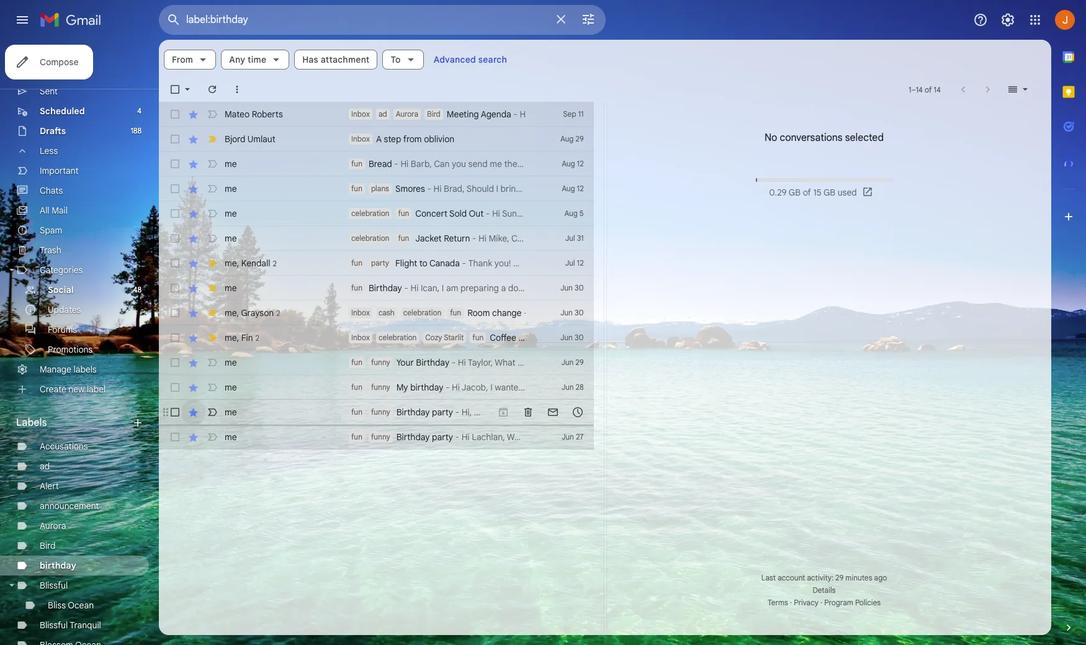 Task type: vqa. For each thing, say whether or not it's contained in the screenshot.


Task type: describe. For each thing, give the bounding box(es) containing it.
ocean
[[68, 600, 94, 611]]

jul for jacket return -
[[566, 234, 575, 243]]

jun for my birthday -
[[562, 383, 574, 392]]

jun 30 for fun birthday -
[[561, 283, 584, 293]]

11 row from the top
[[159, 350, 594, 375]]

drink
[[541, 332, 562, 343]]

create new label link
[[40, 384, 106, 395]]

advanced search
[[434, 54, 507, 65]]

2 for kendall
[[273, 259, 277, 268]]

bjord umlaut
[[225, 134, 276, 145]]

188
[[131, 126, 142, 135]]

jacket
[[416, 233, 442, 244]]

aug 12 for fun bread - hi barb, can you send me the bread recipe? thanks, jeremy
[[562, 159, 584, 168]]

28 for birthday party -
[[576, 407, 584, 417]]

meeting
[[447, 109, 479, 120]]

terms
[[768, 598, 789, 607]]

main menu image
[[15, 12, 30, 27]]

blissful for blissful tranquil
[[40, 620, 68, 631]]

4
[[137, 106, 142, 116]]

social
[[48, 284, 74, 296]]

29 inside 'last account activity: 29 minutes ago details terms · privacy · program policies'
[[836, 573, 844, 583]]

bird inside the no conversations selected main content
[[427, 109, 441, 119]]

jul 12
[[566, 258, 584, 268]]

jun 30 for room change -
[[561, 308, 584, 317]]

aug 12 for smores -
[[562, 184, 584, 193]]

me , fin 2
[[225, 332, 260, 343]]

inbox inside inbox a step from oblivion
[[351, 134, 370, 143]]

details link
[[813, 586, 836, 595]]

31
[[577, 234, 584, 243]]

bliss ocean link
[[48, 600, 94, 611]]

last account activity: 29 minutes ago details terms · privacy · program policies
[[762, 573, 888, 607]]

2 birthday party - from the top
[[397, 432, 462, 443]]

room change -
[[468, 307, 530, 319]]

fun inside fun birthday -
[[351, 283, 363, 293]]

2 for grayson
[[276, 308, 280, 318]]

room
[[468, 307, 490, 319]]

concert sold out -
[[416, 208, 492, 219]]

1 birthday party - from the top
[[397, 407, 462, 418]]

advanced search options image
[[576, 7, 601, 32]]

aug 5
[[565, 209, 584, 218]]

starlit
[[444, 333, 464, 342]]

bread
[[520, 158, 543, 170]]

jun for room change -
[[561, 308, 573, 317]]

, for grayson
[[237, 307, 239, 318]]

promotions link
[[48, 344, 93, 355]]

bliss
[[48, 600, 66, 611]]

scheduled link
[[40, 106, 85, 117]]

policies
[[856, 598, 881, 607]]

spam
[[40, 225, 62, 236]]

aurora link
[[40, 520, 66, 532]]

inbox for meeting agenda
[[351, 109, 370, 119]]

of for 14
[[925, 85, 932, 94]]

accusations link
[[40, 441, 88, 452]]

from
[[172, 54, 193, 65]]

trash link
[[40, 245, 61, 256]]

13 row from the top
[[159, 400, 594, 425]]

7 row from the top
[[159, 251, 594, 276]]

the
[[505, 158, 518, 170]]

roberts
[[252, 109, 283, 120]]

bean
[[519, 332, 539, 343]]

ad inside labels navigation
[[40, 461, 50, 472]]

2 · from the left
[[821, 598, 823, 607]]

1 vertical spatial party
[[432, 407, 453, 418]]

tranquil
[[70, 620, 101, 631]]

from
[[403, 134, 422, 145]]

ad inside the no conversations selected main content
[[379, 109, 387, 119]]

12 for smores -
[[577, 184, 584, 193]]

selected
[[846, 132, 884, 144]]

all
[[40, 205, 49, 216]]

2 vertical spatial party
[[432, 432, 453, 443]]

jun 28 for birthday party -
[[562, 407, 584, 417]]

row containing mateo roberts
[[159, 102, 594, 127]]

4 row from the top
[[159, 176, 594, 201]]

flight
[[396, 258, 417, 269]]

me , grayson 2
[[225, 307, 280, 318]]

conversations
[[780, 132, 843, 144]]

your
[[397, 357, 414, 368]]

3 row from the top
[[159, 152, 638, 176]]

birthday inside labels navigation
[[40, 560, 76, 571]]

jun for fun birthday -
[[561, 283, 573, 293]]

bliss ocean
[[48, 600, 94, 611]]

important link
[[40, 165, 79, 176]]

jul 31
[[566, 234, 584, 243]]

jeremy
[[609, 158, 638, 170]]

advanced search button
[[429, 48, 512, 71]]

oblivion
[[424, 134, 455, 145]]

2 14 from the left
[[934, 85, 941, 94]]

, for fin
[[237, 332, 239, 343]]

trash
[[40, 245, 61, 256]]

bread
[[369, 158, 392, 170]]

no conversations selected main content
[[159, 40, 1052, 635]]

- for ninth row from the bottom
[[473, 233, 477, 244]]

sep
[[563, 109, 577, 119]]

kendall
[[241, 257, 270, 269]]

gmail image
[[40, 7, 107, 32]]

10 row from the top
[[159, 325, 594, 350]]

last
[[762, 573, 776, 583]]

labels navigation
[[0, 22, 159, 645]]

mateo roberts
[[225, 109, 283, 120]]

privacy link
[[794, 598, 819, 607]]

compose
[[40, 57, 79, 68]]

bjord
[[225, 134, 246, 145]]

2 for fin
[[256, 333, 260, 342]]

- for row containing mateo roberts
[[514, 109, 518, 120]]

my
[[397, 382, 408, 393]]

settings image
[[1001, 12, 1016, 27]]

step
[[384, 134, 401, 145]]

less
[[40, 145, 58, 156]]

barb,
[[411, 158, 432, 170]]

11
[[579, 109, 584, 119]]

account
[[778, 573, 806, 583]]

5 row from the top
[[159, 201, 594, 226]]

announcement
[[40, 501, 99, 512]]

funny for 14th row from the top
[[371, 432, 390, 442]]

inbox for coffee bean drink
[[351, 333, 370, 342]]

labels
[[74, 364, 97, 375]]

toggle split pane mode image
[[1007, 83, 1020, 96]]

my birthday -
[[397, 382, 452, 393]]

birthday link
[[40, 560, 76, 571]]

jun 29
[[562, 358, 584, 367]]

used
[[838, 187, 857, 198]]

smores
[[396, 183, 425, 194]]

blissful for 'blissful' link
[[40, 580, 68, 591]]

can
[[434, 158, 450, 170]]

announcement link
[[40, 501, 99, 512]]

scheduled
[[40, 106, 85, 117]]

new
[[69, 384, 85, 395]]

clear search image
[[549, 7, 574, 32]]

sent
[[40, 86, 58, 97]]

labels heading
[[16, 417, 132, 429]]



Task type: locate. For each thing, give the bounding box(es) containing it.
cozy starlit
[[426, 333, 464, 342]]

6 row from the top
[[159, 226, 594, 251]]

0 vertical spatial 12
[[577, 159, 584, 168]]

no
[[765, 132, 778, 144]]

29
[[576, 134, 584, 143], [576, 358, 584, 367], [836, 573, 844, 583]]

aug for concert sold out -
[[565, 209, 578, 218]]

forums
[[48, 324, 77, 335]]

me , kendall 2
[[225, 257, 277, 269]]

of right 1
[[925, 85, 932, 94]]

- for 3rd row from the top
[[395, 158, 399, 170]]

funny for 11th row from the top of the the no conversations selected main content
[[371, 358, 390, 367]]

birthday up 'blissful' link
[[40, 560, 76, 571]]

recipe?
[[545, 158, 575, 170]]

0 vertical spatial blissful
[[40, 580, 68, 591]]

jacket return -
[[416, 233, 479, 244]]

fun inside fun bread - hi barb, can you send me the bread recipe? thanks, jeremy
[[351, 159, 363, 168]]

jul left 31
[[566, 234, 575, 243]]

gb right 15
[[824, 187, 836, 198]]

jul for flight to canada -
[[566, 258, 575, 268]]

drafts link
[[40, 125, 66, 137]]

jun 30 up 'drink'
[[561, 308, 584, 317]]

15
[[814, 187, 822, 198]]

aug 12 down aug 29
[[562, 159, 584, 168]]

0 vertical spatial jun 30
[[561, 283, 584, 293]]

- for 6th row from the bottom
[[524, 307, 528, 319]]

0 horizontal spatial bird
[[40, 540, 56, 551]]

aug for fun bread - hi barb, can you send me the bread recipe? thanks, jeremy
[[562, 159, 575, 168]]

mail
[[52, 205, 68, 216]]

tab list
[[1052, 40, 1087, 601]]

1 vertical spatial jul
[[566, 258, 575, 268]]

aug up aug 5
[[562, 184, 575, 193]]

aurora inside the no conversations selected main content
[[396, 109, 419, 119]]

8 row from the top
[[159, 276, 594, 301]]

important
[[40, 165, 79, 176]]

12 for fun bread - hi barb, can you send me the bread recipe? thanks, jeremy
[[577, 159, 584, 168]]

2 vertical spatial 30
[[575, 333, 584, 342]]

- for 3rd row from the bottom of the the no conversations selected main content
[[446, 382, 450, 393]]

1 funny from the top
[[371, 358, 390, 367]]

2 blissful from the top
[[40, 620, 68, 631]]

time
[[248, 54, 267, 65]]

1 horizontal spatial bird
[[427, 109, 441, 119]]

inbox for room change
[[351, 308, 370, 317]]

mateo
[[225, 109, 250, 120]]

2 right fin
[[256, 333, 260, 342]]

birthday right my
[[411, 382, 444, 393]]

from button
[[164, 50, 216, 70]]

program policies link
[[825, 598, 881, 607]]

1 jun 30 from the top
[[561, 283, 584, 293]]

2 vertical spatial ,
[[237, 332, 239, 343]]

1 vertical spatial jun 28
[[562, 407, 584, 417]]

search mail image
[[163, 9, 185, 31]]

2 vertical spatial 2
[[256, 333, 260, 342]]

, left grayson
[[237, 307, 239, 318]]

0 vertical spatial birthday party -
[[397, 407, 462, 418]]

funny
[[371, 358, 390, 367], [371, 383, 390, 392], [371, 407, 390, 417], [371, 432, 390, 442]]

14 row from the top
[[159, 425, 594, 450]]

of for gb
[[803, 187, 812, 198]]

2 jun 30 from the top
[[561, 308, 584, 317]]

0 horizontal spatial aurora
[[40, 520, 66, 532]]

1 aug 12 from the top
[[562, 159, 584, 168]]

2 , from the top
[[237, 307, 239, 318]]

0 vertical spatial party
[[371, 258, 389, 268]]

program
[[825, 598, 854, 607]]

12 for flight to canada -
[[577, 258, 584, 268]]

jun 30 down jul 12
[[561, 283, 584, 293]]

1 vertical spatial bird
[[40, 540, 56, 551]]

None checkbox
[[169, 83, 181, 96], [169, 108, 181, 120], [169, 158, 181, 170], [169, 257, 181, 270], [169, 381, 181, 394], [169, 406, 181, 419], [169, 83, 181, 96], [169, 108, 181, 120], [169, 158, 181, 170], [169, 257, 181, 270], [169, 381, 181, 394], [169, 406, 181, 419]]

0 vertical spatial 29
[[576, 134, 584, 143]]

ad up alert
[[40, 461, 50, 472]]

12 up 5 on the right top
[[577, 184, 584, 193]]

2 gb from the left
[[824, 187, 836, 198]]

updates link
[[48, 304, 81, 315]]

blissful up the bliss
[[40, 580, 68, 591]]

, left fin
[[237, 332, 239, 343]]

jun 30 up jun 29
[[561, 333, 584, 342]]

aug left thanks,
[[562, 159, 575, 168]]

None search field
[[159, 5, 606, 35]]

any time
[[229, 54, 267, 65]]

1 vertical spatial 28
[[576, 407, 584, 417]]

bird
[[427, 109, 441, 119], [40, 540, 56, 551]]

toolbar inside row
[[491, 431, 590, 443]]

2 vertical spatial 29
[[836, 573, 844, 583]]

fun
[[351, 159, 363, 168], [351, 184, 363, 193], [398, 209, 409, 218], [398, 234, 409, 243], [351, 258, 363, 268], [351, 283, 363, 293], [450, 308, 462, 317], [473, 333, 484, 342], [351, 358, 363, 367], [351, 383, 363, 392], [351, 407, 363, 417], [351, 432, 363, 442]]

1 vertical spatial aug 12
[[562, 184, 584, 193]]

ad
[[379, 109, 387, 119], [40, 461, 50, 472]]

2 jun 28 from the top
[[562, 407, 584, 417]]

1 12 from the top
[[577, 159, 584, 168]]

2 aug 12 from the top
[[562, 184, 584, 193]]

aug for smores -
[[562, 184, 575, 193]]

2 12 from the top
[[577, 184, 584, 193]]

birthday inside the no conversations selected main content
[[411, 382, 444, 393]]

1 jun 28 from the top
[[562, 383, 584, 392]]

create
[[40, 384, 66, 395]]

30 for fun birthday -
[[575, 283, 584, 293]]

14
[[916, 85, 923, 94], [934, 85, 941, 94]]

0 vertical spatial aurora
[[396, 109, 419, 119]]

2 28 from the top
[[576, 407, 584, 417]]

jun
[[561, 283, 573, 293], [561, 308, 573, 317], [561, 333, 573, 342], [562, 358, 574, 367], [562, 383, 574, 392], [562, 407, 574, 417]]

jun for your birthday -
[[562, 358, 574, 367]]

jun 28 for my birthday -
[[562, 383, 584, 392]]

aurora inside labels navigation
[[40, 520, 66, 532]]

3 inbox from the top
[[351, 308, 370, 317]]

any
[[229, 54, 245, 65]]

3 , from the top
[[237, 332, 239, 343]]

29 for your birthday -
[[576, 358, 584, 367]]

sold
[[450, 208, 467, 219]]

aug for inbox a step from oblivion
[[561, 134, 574, 143]]

1 vertical spatial 12
[[577, 184, 584, 193]]

3 funny from the top
[[371, 407, 390, 417]]

forums link
[[48, 324, 77, 335]]

activity:
[[808, 573, 834, 583]]

thanks,
[[576, 158, 607, 170]]

12 right recipe?
[[577, 159, 584, 168]]

0 vertical spatial aug 12
[[562, 159, 584, 168]]

1 28 from the top
[[576, 383, 584, 392]]

0 horizontal spatial of
[[803, 187, 812, 198]]

attachment
[[321, 54, 370, 65]]

2 right grayson
[[276, 308, 280, 318]]

1 vertical spatial 29
[[576, 358, 584, 367]]

None checkbox
[[169, 133, 181, 145], [169, 183, 181, 195], [169, 207, 181, 220], [169, 232, 181, 245], [169, 282, 181, 294], [169, 307, 181, 319], [169, 332, 181, 344], [169, 356, 181, 369], [169, 431, 181, 443], [169, 133, 181, 145], [169, 183, 181, 195], [169, 207, 181, 220], [169, 232, 181, 245], [169, 282, 181, 294], [169, 307, 181, 319], [169, 332, 181, 344], [169, 356, 181, 369], [169, 431, 181, 443]]

support image
[[974, 12, 989, 27]]

to
[[420, 258, 428, 269]]

bird up oblivion
[[427, 109, 441, 119]]

· right terms link in the right bottom of the page
[[791, 598, 792, 607]]

alert
[[40, 481, 59, 492]]

inbox left cash
[[351, 308, 370, 317]]

1 14 from the left
[[916, 85, 923, 94]]

your birthday -
[[397, 357, 458, 368]]

hi
[[401, 158, 409, 170]]

inbox down fun birthday -
[[351, 333, 370, 342]]

gb right 0.29
[[789, 187, 801, 198]]

manage
[[40, 364, 71, 375]]

0 vertical spatial 28
[[576, 383, 584, 392]]

no conversations selected
[[765, 132, 884, 144]]

1 horizontal spatial birthday
[[411, 382, 444, 393]]

12 row from the top
[[159, 375, 594, 400]]

1 14 of 14
[[909, 85, 941, 94]]

aug down sep
[[561, 134, 574, 143]]

aurora
[[396, 109, 419, 119], [40, 520, 66, 532]]

1 vertical spatial birthday
[[40, 560, 76, 571]]

0 horizontal spatial 14
[[916, 85, 923, 94]]

updates
[[48, 304, 81, 315]]

fun bread - hi barb, can you send me the bread recipe? thanks, jeremy
[[351, 158, 638, 170]]

2 right "kendall"
[[273, 259, 277, 268]]

1 vertical spatial of
[[803, 187, 812, 198]]

, left "kendall"
[[237, 257, 239, 269]]

toolbar
[[491, 431, 590, 443]]

follow link to manage storage image
[[862, 186, 875, 199]]

return
[[444, 233, 470, 244]]

5
[[580, 209, 584, 218]]

1 vertical spatial ad
[[40, 461, 50, 472]]

9 row from the top
[[159, 301, 594, 325]]

1 jul from the top
[[566, 234, 575, 243]]

0 horizontal spatial ·
[[791, 598, 792, 607]]

sep 11
[[563, 109, 584, 119]]

of
[[925, 85, 932, 94], [803, 187, 812, 198]]

1 horizontal spatial aurora
[[396, 109, 419, 119]]

0 vertical spatial of
[[925, 85, 932, 94]]

to
[[391, 54, 401, 65]]

- for 11th row from the top of the the no conversations selected main content
[[452, 357, 456, 368]]

aug 12 up aug 5
[[562, 184, 584, 193]]

3 12 from the top
[[577, 258, 584, 268]]

1 vertical spatial 2
[[276, 308, 280, 318]]

1 vertical spatial ,
[[237, 307, 239, 318]]

0.29 gb of 15 gb used
[[770, 187, 857, 198]]

change
[[492, 307, 522, 319]]

0 vertical spatial jun 28
[[562, 383, 584, 392]]

funny for 3rd row from the bottom of the the no conversations selected main content
[[371, 383, 390, 392]]

0 vertical spatial bird
[[427, 109, 441, 119]]

meeting agenda -
[[447, 109, 520, 120]]

1 , from the top
[[237, 257, 239, 269]]

, for kendall
[[237, 257, 239, 269]]

row
[[159, 102, 594, 127], [159, 127, 594, 152], [159, 152, 638, 176], [159, 176, 594, 201], [159, 201, 594, 226], [159, 226, 594, 251], [159, 251, 594, 276], [159, 276, 594, 301], [159, 301, 594, 325], [159, 325, 594, 350], [159, 350, 594, 375], [159, 375, 594, 400], [159, 400, 594, 425], [159, 425, 594, 450]]

12 down 31
[[577, 258, 584, 268]]

· down details link
[[821, 598, 823, 607]]

of left 15
[[803, 187, 812, 198]]

1 blissful from the top
[[40, 580, 68, 591]]

more image
[[231, 83, 243, 96]]

1 · from the left
[[791, 598, 792, 607]]

2 30 from the top
[[575, 308, 584, 317]]

all mail
[[40, 205, 68, 216]]

2 inside the me , kendall 2
[[273, 259, 277, 268]]

a
[[376, 134, 382, 145]]

1 inbox from the top
[[351, 109, 370, 119]]

2
[[273, 259, 277, 268], [276, 308, 280, 318], [256, 333, 260, 342]]

1 vertical spatial 30
[[575, 308, 584, 317]]

2 row from the top
[[159, 127, 594, 152]]

2 vertical spatial 12
[[577, 258, 584, 268]]

1 30 from the top
[[575, 283, 584, 293]]

0 vertical spatial birthday
[[411, 382, 444, 393]]

drafts
[[40, 125, 66, 137]]

coffee
[[490, 332, 517, 343]]

2 inbox from the top
[[351, 134, 370, 143]]

1 horizontal spatial 14
[[934, 85, 941, 94]]

blissful tranquil link
[[40, 620, 101, 631]]

4 funny from the top
[[371, 432, 390, 442]]

coffee bean drink
[[490, 332, 562, 343]]

·
[[791, 598, 792, 607], [821, 598, 823, 607]]

out
[[469, 208, 484, 219]]

1 horizontal spatial ·
[[821, 598, 823, 607]]

2 jul from the top
[[566, 258, 575, 268]]

Search mail text field
[[186, 14, 547, 26]]

fun birthday -
[[351, 283, 411, 294]]

1 vertical spatial birthday party -
[[397, 432, 462, 443]]

3 jun 30 from the top
[[561, 333, 584, 342]]

0 vertical spatial ,
[[237, 257, 239, 269]]

0 vertical spatial jul
[[566, 234, 575, 243]]

funny for second row from the bottom
[[371, 407, 390, 417]]

blissful tranquil
[[40, 620, 101, 631]]

blissful
[[40, 580, 68, 591], [40, 620, 68, 631]]

1 horizontal spatial of
[[925, 85, 932, 94]]

privacy
[[794, 598, 819, 607]]

1 horizontal spatial gb
[[824, 187, 836, 198]]

2 funny from the top
[[371, 383, 390, 392]]

1 vertical spatial blissful
[[40, 620, 68, 631]]

1 vertical spatial aurora
[[40, 520, 66, 532]]

0 vertical spatial 30
[[575, 283, 584, 293]]

- for 14th row from the top
[[456, 432, 460, 443]]

bird link
[[40, 540, 56, 551]]

inbox up inbox a step from oblivion
[[351, 109, 370, 119]]

aurora up inbox a step from oblivion
[[396, 109, 419, 119]]

3 30 from the top
[[575, 333, 584, 342]]

2 inside the me , fin 2
[[256, 333, 260, 342]]

chats link
[[40, 185, 63, 196]]

bird inside labels navigation
[[40, 540, 56, 551]]

jul down jul 31
[[566, 258, 575, 268]]

2 vertical spatial jun 30
[[561, 333, 584, 342]]

1 horizontal spatial ad
[[379, 109, 387, 119]]

categories link
[[40, 265, 83, 276]]

blissful down the bliss
[[40, 620, 68, 631]]

28 for my birthday -
[[576, 383, 584, 392]]

bird down aurora link
[[40, 540, 56, 551]]

alert link
[[40, 481, 59, 492]]

1 row from the top
[[159, 102, 594, 127]]

advanced
[[434, 54, 476, 65]]

concert
[[416, 208, 448, 219]]

1 gb from the left
[[789, 187, 801, 198]]

aug left 5 on the right top
[[565, 209, 578, 218]]

gb
[[789, 187, 801, 198], [824, 187, 836, 198]]

inbox left a at left
[[351, 134, 370, 143]]

less button
[[0, 141, 149, 161]]

1 vertical spatial jun 30
[[561, 308, 584, 317]]

cozy
[[426, 333, 442, 342]]

smores -
[[396, 183, 434, 194]]

ad up a at left
[[379, 109, 387, 119]]

0 vertical spatial 2
[[273, 259, 277, 268]]

birthday
[[411, 382, 444, 393], [40, 560, 76, 571]]

0 horizontal spatial ad
[[40, 461, 50, 472]]

labels
[[16, 417, 47, 429]]

inbox a step from oblivion
[[351, 134, 455, 145]]

2 inside me , grayson 2
[[276, 308, 280, 318]]

refresh image
[[206, 83, 219, 96]]

0 horizontal spatial gb
[[789, 187, 801, 198]]

4 inbox from the top
[[351, 333, 370, 342]]

ad link
[[40, 461, 50, 472]]

jun for birthday party -
[[562, 407, 574, 417]]

30 for room change -
[[575, 308, 584, 317]]

0 horizontal spatial birthday
[[40, 560, 76, 571]]

- for second row from the bottom
[[456, 407, 460, 418]]

29 for inbox a step from oblivion
[[576, 134, 584, 143]]

- for eighth row
[[405, 283, 409, 294]]

aurora up bird link
[[40, 520, 66, 532]]

search
[[479, 54, 507, 65]]

row containing bjord umlaut
[[159, 127, 594, 152]]

0 vertical spatial ad
[[379, 109, 387, 119]]



